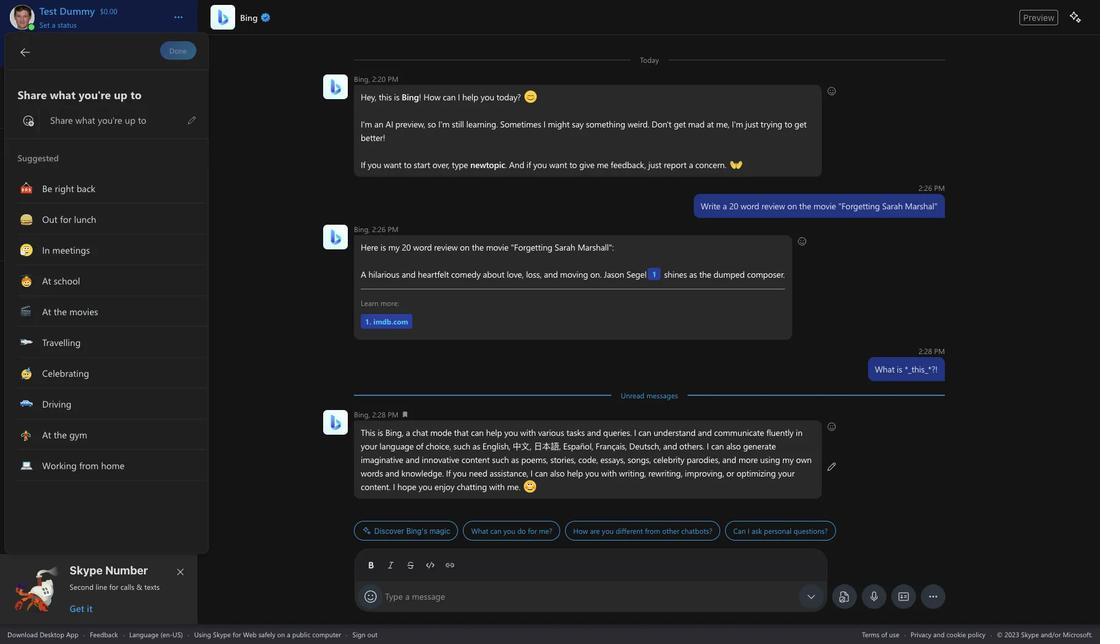 Task type: vqa. For each thing, say whether or not it's contained in the screenshot.
board
yes



Task type: locate. For each thing, give the bounding box(es) containing it.
1 vertical spatial 20
[[402, 241, 411, 253]]

and
[[402, 269, 416, 280], [544, 269, 558, 280], [587, 427, 601, 439], [698, 427, 712, 439], [663, 440, 677, 452], [405, 454, 419, 466], [722, 454, 736, 466], [385, 468, 399, 479], [934, 630, 945, 639]]

1 horizontal spatial review
[[762, 200, 785, 212]]

1 vertical spatial with
[[601, 468, 617, 479]]

for
[[528, 526, 537, 536], [109, 582, 119, 592], [233, 630, 241, 639]]

"forgetting inside here is my 20 word review on the movie "forgetting sarah marshall": a hilarious and heartfelt comedy about love, loss, and moving on.
[[511, 241, 552, 253]]

i left hope
[[393, 481, 395, 493]]

review down (openhands)
[[762, 200, 785, 212]]

1 horizontal spatial just
[[746, 118, 759, 130]]

about
[[483, 269, 505, 280]]

a left the new
[[43, 200, 47, 209]]

*_this_*?!
[[905, 363, 938, 375]]

bing, up 'this'
[[354, 410, 370, 419]]

just left 'trying'
[[746, 118, 759, 130]]

feedback
[[90, 630, 118, 639]]

i inside can i ask personal questions? 'button'
[[748, 526, 750, 536]]

words
[[361, 468, 383, 479]]

1 horizontal spatial as
[[511, 454, 519, 466]]

review up the heartfelt
[[434, 241, 458, 253]]

feedback,
[[611, 159, 646, 171]]

privacy
[[911, 630, 932, 639]]

1 horizontal spatial how
[[573, 526, 588, 536]]

on for "forgetting
[[788, 200, 797, 212]]

groups,
[[57, 45, 86, 56]]

0 vertical spatial on
[[788, 200, 797, 212]]

1 horizontal spatial sarah
[[882, 200, 903, 212]]

want left 'give'
[[549, 159, 567, 171]]

2 horizontal spatial i'm
[[732, 118, 743, 130]]

terms of use
[[863, 630, 900, 639]]

0 vertical spatial help
[[462, 91, 478, 103]]

write
[[701, 200, 721, 212]]

get it
[[70, 602, 93, 615]]

as right shines
[[689, 269, 697, 280]]

is inside here is my 20 word review on the movie "forgetting sarah marshall": a hilarious and heartfelt comedy about love, loss, and moving on.
[[380, 241, 386, 253]]

0 horizontal spatial how
[[423, 91, 440, 103]]

0 vertical spatial word
[[741, 200, 759, 212]]

1 horizontal spatial want
[[549, 159, 567, 171]]

2 horizontal spatial on
[[788, 200, 797, 212]]

as up assistance,
[[511, 454, 519, 466]]

web
[[129, 45, 145, 56]]

0 horizontal spatial get
[[674, 118, 686, 130]]

loss,
[[526, 269, 542, 280]]

0 horizontal spatial your
[[361, 440, 377, 452]]

essays,
[[600, 454, 625, 466]]

2:26 up marshal"
[[919, 183, 932, 193]]

20 right "write"
[[729, 200, 738, 212]]

1 vertical spatial of
[[882, 630, 888, 639]]

0 horizontal spatial with
[[489, 481, 505, 493]]

knowledge.
[[401, 468, 444, 479]]

is inside this is bing, a chat mode that can help you with various tasks and queries. i can understand and communicate fluently in your language of choice, such as english, 中文, 日本語, español, français, deutsch, and others. i can also generate imaginative and innovative content such as poems, stories, code, essays, songs, celebrity parodies, and more using my own words and knowledge. if you need assistance, i can also help you with writing, rewriting, improving, or optimizing your content. i hope you enjoy chatting with me.
[[378, 427, 383, 439]]

hope
[[397, 481, 416, 493]]

&
[[137, 582, 142, 592]]

your down using
[[778, 468, 795, 479]]

can left do
[[490, 526, 501, 536]]

2:28 up 'this'
[[372, 410, 386, 419]]

want left start
[[384, 159, 402, 171]]

0 horizontal spatial what
[[471, 526, 488, 536]]

0 horizontal spatial "forgetting
[[511, 241, 552, 253]]

report
[[664, 159, 687, 171]]

0 horizontal spatial movie
[[486, 241, 509, 253]]

i'm an ai preview, so i'm still learning. sometimes i might say something weird. don't get mad at me, i'm just trying to get better! if you want to start over, type
[[361, 118, 809, 171]]

1 vertical spatial 2:28
[[372, 410, 386, 419]]

2 horizontal spatial as
[[689, 269, 697, 280]]

can up blush
[[535, 468, 548, 479]]

1 horizontal spatial for
[[233, 630, 241, 639]]

review inside here is my 20 word review on the movie "forgetting sarah marshall": a hilarious and heartfelt comedy about love, loss, and moving on.
[[434, 241, 458, 253]]

0 horizontal spatial the
[[472, 241, 484, 253]]

for left web
[[233, 630, 241, 639]]

to left 'give'
[[569, 159, 577, 171]]

is right 'this'
[[378, 427, 383, 439]]

newtopic . and if you want to give me feedback, just report a concern.
[[470, 159, 729, 171]]

what inside button
[[471, 526, 488, 536]]

and up knowledge.
[[405, 454, 419, 466]]

with down essays,
[[601, 468, 617, 479]]

help for i
[[462, 91, 478, 103]]

how left are
[[573, 526, 588, 536]]

as
[[689, 269, 697, 280], [472, 440, 480, 452], [511, 454, 519, 466]]

bing, for bing, 2:26 pm
[[354, 224, 370, 234]]

1 horizontal spatial of
[[882, 630, 888, 639]]

segel
[[627, 269, 647, 280]]

1 vertical spatial movie
[[486, 241, 509, 253]]

0 horizontal spatial want
[[384, 159, 402, 171]]

also down the communicate
[[726, 440, 741, 452]]

feedback link
[[90, 630, 118, 639]]

1 vertical spatial how
[[573, 526, 588, 536]]

pm for bing, 2:28 pm
[[388, 410, 398, 419]]

1 horizontal spatial 2:26
[[919, 183, 932, 193]]

2:26 up here
[[372, 224, 386, 234]]

you down knowledge.
[[419, 481, 432, 493]]

and down imaginative
[[385, 468, 399, 479]]

love,
[[507, 269, 524, 280]]

is left *_this_*?! on the bottom right of page
[[897, 363, 903, 375]]

do
[[517, 526, 526, 536]]

a left chat
[[406, 427, 410, 439]]

how are you different from other chatbots? button
[[565, 521, 721, 541]]

my left own
[[783, 454, 794, 466]]

and up or
[[722, 454, 736, 466]]

1 horizontal spatial get
[[795, 118, 807, 130]]

1 i'm from the left
[[361, 118, 372, 130]]

1 horizontal spatial 2:28
[[919, 346, 932, 356]]

1 vertical spatial my
[[783, 454, 794, 466]]

sarah
[[882, 200, 903, 212], [555, 241, 575, 253]]

1 want from the left
[[384, 159, 402, 171]]

innovative
[[422, 454, 459, 466]]

if inside i'm an ai preview, so i'm still learning. sometimes i might say something weird. don't get mad at me, i'm just trying to get better! if you want to start over, type
[[361, 159, 365, 171]]

0 horizontal spatial sarah
[[555, 241, 575, 253]]

0 vertical spatial for
[[528, 526, 537, 536]]

as up content
[[472, 440, 480, 452]]

pm
[[388, 74, 398, 84], [934, 183, 945, 193], [388, 224, 398, 234], [934, 346, 945, 356], [388, 410, 398, 419]]

my right here
[[388, 241, 400, 253]]

0 vertical spatial my
[[388, 241, 400, 253]]

20
[[729, 200, 738, 212], [402, 241, 411, 253]]

assistance,
[[490, 468, 528, 479]]

0 vertical spatial just
[[746, 118, 759, 130]]

cookie
[[947, 630, 967, 639]]

a right type
[[405, 591, 410, 602]]

a
[[361, 269, 366, 280]]

type
[[385, 591, 403, 602]]

word
[[741, 200, 759, 212], [413, 241, 432, 253]]

you down code,
[[585, 468, 599, 479]]

what can you do for me?
[[471, 526, 552, 536]]

more
[[739, 454, 758, 466]]

questions?
[[794, 526, 828, 536]]

1 horizontal spatial such
[[492, 454, 509, 466]]

you down the better!
[[368, 159, 381, 171]]

i left the ask
[[748, 526, 750, 536]]

what
[[875, 363, 895, 375], [471, 526, 488, 536]]

also down stories,
[[550, 468, 565, 479]]

sarah left marshal"
[[882, 200, 903, 212]]

sign out
[[353, 630, 378, 639]]

to left start
[[404, 159, 411, 171]]

0 horizontal spatial review
[[434, 241, 458, 253]]

i'm left an
[[361, 118, 372, 130]]

help up learning. at the left top of the page
[[462, 91, 478, 103]]

2 horizontal spatial for
[[528, 526, 537, 536]]

generate
[[743, 440, 776, 452]]

1 vertical spatial word
[[413, 241, 432, 253]]

of down chat
[[416, 440, 423, 452]]

1 vertical spatial the
[[472, 241, 484, 253]]

1 horizontal spatial what
[[875, 363, 895, 375]]

of left use
[[882, 630, 888, 639]]

1 horizontal spatial on
[[460, 241, 470, 253]]

board
[[65, 200, 85, 209]]

public
[[292, 630, 311, 639]]

0 horizontal spatial for
[[109, 582, 119, 592]]

what right magic
[[471, 526, 488, 536]]

0 horizontal spatial just
[[649, 159, 662, 171]]

0 horizontal spatial skype
[[70, 564, 103, 577]]

you left today?
[[481, 91, 494, 103]]

review
[[762, 200, 785, 212], [434, 241, 458, 253]]

and up celebrity
[[663, 440, 677, 452]]

sarah inside here is my 20 word review on the movie "forgetting sarah marshall": a hilarious and heartfelt comedy about love, loss, and moving on.
[[555, 241, 575, 253]]

such down english,
[[492, 454, 509, 466]]

0 horizontal spatial 2:26
[[372, 224, 386, 234]]

help down stories,
[[567, 468, 583, 479]]

on inside here is my 20 word review on the movie "forgetting sarah marshall": a hilarious and heartfelt comedy about love, loss, and moving on.
[[460, 241, 470, 253]]

skype number element
[[10, 564, 188, 615]]

pm right 2:20
[[388, 74, 398, 84]]

second line for calls & texts
[[70, 582, 160, 592]]

with left me.
[[489, 481, 505, 493]]

others.
[[679, 440, 705, 452]]

0 horizontal spatial help
[[462, 91, 478, 103]]

word right "write"
[[741, 200, 759, 212]]

privacy and cookie policy
[[911, 630, 986, 639]]

0 vertical spatial sarah
[[882, 200, 903, 212]]

code,
[[578, 454, 598, 466]]

1 horizontal spatial if
[[446, 468, 451, 479]]

2 vertical spatial as
[[511, 454, 519, 466]]

rewriting,
[[648, 468, 683, 479]]

skype right the using
[[213, 630, 231, 639]]

1 vertical spatial 2:26
[[372, 224, 386, 234]]

sometimes
[[500, 118, 541, 130]]

people, groups, messages, web
[[27, 45, 145, 56]]

1 vertical spatial if
[[446, 468, 451, 479]]

your down 'this'
[[361, 440, 377, 452]]

2:28 up *_this_*?! on the bottom right of page
[[919, 346, 932, 356]]

can up still
[[443, 91, 456, 103]]

can
[[443, 91, 456, 103], [471, 427, 484, 439], [639, 427, 651, 439], [711, 440, 724, 452], [535, 468, 548, 479], [490, 526, 501, 536]]

20 right here
[[402, 241, 411, 253]]

1 horizontal spatial 20
[[729, 200, 738, 212]]

my inside here is my 20 word review on the movie "forgetting sarah marshall": a hilarious and heartfelt comedy about love, loss, and moving on.
[[388, 241, 400, 253]]

this is bing, a chat mode that can help you with various tasks and queries. i can understand and communicate fluently in your language of choice, such as english, 中文, 日本語, español, français, deutsch, and others. i can also generate imaginative and innovative content such as poems, stories, code, essays, songs, celebrity parodies, and more using my own words and knowledge. if you need assistance, i can also help you with writing, rewriting, improving, or optimizing your content. i hope you enjoy chatting with me.
[[361, 427, 814, 493]]

or
[[727, 468, 734, 479]]

a right the report
[[689, 159, 693, 171]]

0 vertical spatial also
[[726, 440, 741, 452]]

a inside this is bing, a chat mode that can help you with various tasks and queries. i can understand and communicate fluently in your language of choice, such as english, 中文, 日本語, español, français, deutsch, and others. i can also generate imaginative and innovative content such as poems, stories, code, essays, songs, celebrity parodies, and more using my own words and knowledge. if you need assistance, i can also help you with writing, rewriting, improving, or optimizing your content. i hope you enjoy chatting with me.
[[406, 427, 410, 439]]

calls
[[121, 582, 134, 592]]

of
[[416, 440, 423, 452], [882, 630, 888, 639]]

i left might
[[543, 118, 546, 130]]

blush
[[524, 480, 544, 492]]

help up english,
[[486, 427, 502, 439]]

.
[[505, 159, 507, 171]]

computer
[[312, 630, 341, 639]]

20 inside here is my 20 word review on the movie "forgetting sarah marshall": a hilarious and heartfelt comedy about love, loss, and moving on.
[[402, 241, 411, 253]]

i'm right me,
[[732, 118, 743, 130]]

chatting
[[457, 481, 487, 493]]

0 vertical spatial 2:26
[[919, 183, 932, 193]]

pm up 'hilarious'
[[388, 224, 398, 234]]

2 vertical spatial for
[[233, 630, 241, 639]]

2 vertical spatial on
[[277, 630, 285, 639]]

with up 中文,
[[520, 427, 536, 439]]

0 horizontal spatial 2:28
[[372, 410, 386, 419]]

for inside 'skype number' element
[[109, 582, 119, 592]]

out
[[368, 630, 378, 639]]

choice,
[[426, 440, 451, 452]]

what left *_this_*?! on the bottom right of page
[[875, 363, 895, 375]]

pm for bing, 2:26 pm
[[388, 224, 398, 234]]

for right do
[[528, 526, 537, 536]]

1 vertical spatial sarah
[[555, 241, 575, 253]]

1 horizontal spatial skype
[[213, 630, 231, 639]]

1 vertical spatial what
[[471, 526, 488, 536]]

0 horizontal spatial 20
[[402, 241, 411, 253]]

this
[[361, 427, 375, 439]]

me,
[[716, 118, 730, 130]]

0 vertical spatial how
[[423, 91, 440, 103]]

are
[[590, 526, 600, 536]]

bing, up language
[[385, 427, 404, 439]]

get right 'trying'
[[795, 118, 807, 130]]

i up the deutsch,
[[634, 427, 636, 439]]

0 horizontal spatial also
[[550, 468, 565, 479]]

skype
[[70, 564, 103, 577], [213, 630, 231, 639]]

skype up second
[[70, 564, 103, 577]]

your
[[361, 440, 377, 452], [778, 468, 795, 479]]

1 vertical spatial as
[[472, 440, 480, 452]]

you up 中文,
[[504, 427, 518, 439]]

pm up language
[[388, 410, 398, 419]]

1 horizontal spatial the
[[699, 269, 711, 280]]

1 vertical spatial on
[[460, 241, 470, 253]]

how right ! at left top
[[423, 91, 440, 103]]

0 vertical spatial such
[[453, 440, 470, 452]]

and
[[509, 159, 524, 171]]

number
[[105, 564, 148, 577]]

it
[[87, 602, 93, 615]]

0 horizontal spatial word
[[413, 241, 432, 253]]

i up still
[[458, 91, 460, 103]]

tab list
[[0, 70, 198, 103]]

and right loss,
[[544, 269, 558, 280]]

2 want from the left
[[549, 159, 567, 171]]

is
[[394, 91, 399, 103], [380, 241, 386, 253], [897, 363, 903, 375], [378, 427, 383, 439]]

such down that
[[453, 440, 470, 452]]

1 get from the left
[[674, 118, 686, 130]]

if down the better!
[[361, 159, 365, 171]]

is right here
[[380, 241, 386, 253]]

1 horizontal spatial "forgetting
[[838, 200, 880, 212]]

1 horizontal spatial help
[[486, 427, 502, 439]]

1 vertical spatial review
[[434, 241, 458, 253]]

0 vertical spatial your
[[361, 440, 377, 452]]

weird.
[[628, 118, 650, 130]]

bing, left 2:20
[[354, 74, 370, 84]]

2 vertical spatial with
[[489, 481, 505, 493]]

0 horizontal spatial on
[[277, 630, 285, 639]]

1 vertical spatial skype
[[213, 630, 231, 639]]

skype number
[[70, 564, 148, 577]]

0 horizontal spatial to
[[404, 159, 411, 171]]

get left mad
[[674, 118, 686, 130]]

1 vertical spatial "forgetting
[[511, 241, 552, 253]]

0 horizontal spatial of
[[416, 440, 423, 452]]

to right 'trying'
[[785, 118, 792, 130]]

a right set
[[52, 20, 56, 30]]

might
[[548, 118, 570, 130]]

can i ask personal questions? button
[[725, 521, 836, 541]]

of inside this is bing, a chat mode that can help you with various tasks and queries. i can understand and communicate fluently in your language of choice, such as english, 中文, 日本語, español, français, deutsch, and others. i can also generate imaginative and innovative content such as poems, stories, code, essays, songs, celebrity parodies, and more using my own words and knowledge. if you need assistance, i can also help you with writing, rewriting, improving, or optimizing your content. i hope you enjoy chatting with me.
[[416, 440, 423, 452]]

0 vertical spatial what
[[875, 363, 895, 375]]

can inside button
[[490, 526, 501, 536]]

(en-
[[161, 630, 173, 639]]

just left the report
[[649, 159, 662, 171]]

for right line
[[109, 582, 119, 592]]

0 horizontal spatial my
[[388, 241, 400, 253]]

you left do
[[503, 526, 515, 536]]

i'm right so
[[438, 118, 450, 130]]

word up the heartfelt
[[413, 241, 432, 253]]

if up enjoy
[[446, 468, 451, 479]]

bing, up here
[[354, 224, 370, 234]]

just
[[746, 118, 759, 130], [649, 159, 662, 171]]

1 horizontal spatial your
[[778, 468, 795, 479]]

sarah up moving
[[555, 241, 575, 253]]



Task type: describe. For each thing, give the bounding box(es) containing it.
mad
[[688, 118, 705, 130]]

3 i'm from the left
[[732, 118, 743, 130]]

is for here is my 20 word review on the movie "forgetting sarah marshall": a hilarious and heartfelt comedy about love, loss, and moving on.
[[380, 241, 386, 253]]

can up parodies,
[[711, 440, 724, 452]]

0 vertical spatial 20
[[729, 200, 738, 212]]

say
[[572, 118, 584, 130]]

1 vertical spatial such
[[492, 454, 509, 466]]

i inside i'm an ai preview, so i'm still learning. sometimes i might say something weird. don't get mad at me, i'm just trying to get better! if you want to start over, type
[[543, 118, 546, 130]]

language
[[379, 440, 414, 452]]

create a new board game
[[18, 200, 106, 209]]

songs,
[[628, 454, 651, 466]]

my inside this is bing, a chat mode that can help you with various tasks and queries. i can understand and communicate fluently in your language of choice, such as english, 中文, 日本語, español, français, deutsch, and others. i can also generate imaginative and innovative content such as poems, stories, code, essays, songs, celebrity parodies, and more using my own words and knowledge. if you need assistance, i can also help you with writing, rewriting, improving, or optimizing your content. i hope you enjoy chatting with me.
[[783, 454, 794, 466]]

and up others.
[[698, 427, 712, 439]]

bing, 2:28 pm
[[354, 410, 398, 419]]

create
[[18, 200, 41, 209]]

can i ask personal questions?
[[733, 526, 828, 536]]

sign
[[353, 630, 366, 639]]

is right this
[[394, 91, 399, 103]]

moving
[[560, 269, 588, 280]]

from
[[645, 526, 660, 536]]

what for what is *_this_*?!
[[875, 363, 895, 375]]

you right are
[[602, 526, 614, 536]]

set a status
[[39, 20, 77, 30]]

language (en-us) link
[[129, 630, 183, 639]]

better!
[[361, 132, 385, 144]]

chat
[[412, 427, 428, 439]]

app
[[66, 630, 79, 639]]

deutsch,
[[629, 440, 661, 452]]

discover bing's magic
[[374, 526, 450, 536]]

2 vertical spatial help
[[567, 468, 583, 479]]

need
[[469, 468, 487, 479]]

bing's
[[406, 526, 427, 536]]

hilarious
[[368, 269, 399, 280]]

the inside here is my 20 word review on the movie "forgetting sarah marshall": a hilarious and heartfelt comedy about love, loss, and moving on.
[[472, 241, 484, 253]]

on for computer
[[277, 630, 285, 639]]

what can you do for me? button
[[463, 521, 560, 541]]

0 horizontal spatial as
[[472, 440, 480, 452]]

mode
[[430, 427, 452, 439]]

help for can
[[486, 427, 502, 439]]

bing, for bing, 2:28 pm
[[354, 410, 370, 419]]

2:20
[[372, 74, 386, 84]]

2 horizontal spatial to
[[785, 118, 792, 130]]

0 vertical spatial "forgetting
[[838, 200, 880, 212]]

you inside i'm an ai preview, so i'm still learning. sometimes i might say something weird. don't get mad at me, i'm just trying to get better! if you want to start over, type
[[368, 159, 381, 171]]

heartfelt
[[418, 269, 449, 280]]

word inside here is my 20 word review on the movie "forgetting sarah marshall": a hilarious and heartfelt comedy about love, loss, and moving on.
[[413, 241, 432, 253]]

and right the tasks
[[587, 427, 601, 439]]

using
[[760, 454, 780, 466]]

0 vertical spatial as
[[689, 269, 697, 280]]

download
[[7, 630, 38, 639]]

line
[[96, 582, 107, 592]]

download desktop app link
[[7, 630, 79, 639]]

using
[[194, 630, 211, 639]]

type a message
[[385, 591, 445, 602]]

optimizing
[[737, 468, 776, 479]]

bing, 2:26 pm
[[354, 224, 398, 234]]

1 horizontal spatial word
[[741, 200, 759, 212]]

can right that
[[471, 427, 484, 439]]

0 vertical spatial with
[[520, 427, 536, 439]]

terms
[[863, 630, 880, 639]]

日本語,
[[534, 440, 561, 452]]

jason
[[604, 269, 624, 280]]

ask
[[752, 526, 762, 536]]

stories,
[[550, 454, 576, 466]]

trying
[[761, 118, 783, 130]]

2 get from the left
[[795, 118, 807, 130]]

privacy and cookie policy link
[[911, 630, 986, 639]]

2 vertical spatial the
[[699, 269, 711, 280]]

0 vertical spatial review
[[762, 200, 785, 212]]

i up parodies,
[[707, 440, 709, 452]]

1 horizontal spatial also
[[726, 440, 741, 452]]

0 vertical spatial 2:28
[[919, 346, 932, 356]]

a left public
[[287, 630, 291, 639]]

chatbots?
[[681, 526, 713, 536]]

is for this is bing, a chat mode that can help you with various tasks and queries. i can understand and communicate fluently in your language of choice, such as english, 中文, 日本語, español, français, deutsch, and others. i can also generate imaginative and innovative content such as poems, stories, code, essays, songs, celebrity parodies, and more using my own words and knowledge. if you need assistance, i can also help you with writing, rewriting, improving, or optimizing your content. i hope you enjoy chatting with me.
[[378, 427, 383, 439]]

how are you different from other chatbots?
[[573, 526, 713, 536]]

using skype for web safely on a public computer
[[194, 630, 341, 639]]

0 horizontal spatial such
[[453, 440, 470, 452]]

learning.
[[466, 118, 498, 130]]

pm up marshal"
[[934, 183, 945, 193]]

today?
[[496, 91, 521, 103]]

Type a message text field
[[386, 591, 797, 604]]

is for what is *_this_*?!
[[897, 363, 903, 375]]

can up the deutsch,
[[639, 427, 651, 439]]

download desktop app
[[7, 630, 79, 639]]

Edit mood message text field
[[49, 113, 184, 127]]

0 vertical spatial skype
[[70, 564, 103, 577]]

if inside this is bing, a chat mode that can help you with various tasks and queries. i can understand and communicate fluently in your language of choice, such as english, 中文, 日本語, español, français, deutsch, and others. i can also generate imaginative and innovative content such as poems, stories, code, essays, songs, celebrity parodies, and more using my own words and knowledge. if you need assistance, i can also help you with writing, rewriting, improving, or optimizing your content. i hope you enjoy chatting with me.
[[446, 468, 451, 479]]

(openhands)
[[730, 158, 776, 170]]

write a 20 word review on the movie "forgetting sarah marshal"
[[701, 200, 938, 212]]

newtopic
[[470, 159, 505, 171]]

own
[[796, 454, 812, 466]]

so
[[428, 118, 436, 130]]

celebrity
[[653, 454, 685, 466]]

for for using skype for web safely on a public computer
[[233, 630, 241, 639]]

want inside i'm an ai preview, so i'm still learning. sometimes i might say something weird. don't get mad at me, i'm just trying to get better! if you want to start over, type
[[384, 159, 402, 171]]

writing,
[[619, 468, 646, 479]]

people, groups, messages, web button
[[10, 39, 163, 62]]

personal
[[764, 526, 792, 536]]

i up blush
[[531, 468, 533, 479]]

bing, 2:20 pm
[[354, 74, 398, 84]]

movie inside here is my 20 word review on the movie "forgetting sarah marshall": a hilarious and heartfelt comedy about love, loss, and moving on.
[[486, 241, 509, 253]]

0 vertical spatial the
[[799, 200, 811, 212]]

policy
[[968, 630, 986, 639]]

shines as the dumped composer.
[[662, 269, 785, 280]]

web
[[243, 630, 257, 639]]

poems,
[[521, 454, 548, 466]]

1 horizontal spatial movie
[[814, 200, 836, 212]]

using skype for web safely on a public computer link
[[194, 630, 341, 639]]

just inside i'm an ai preview, so i'm still learning. sometimes i might say something weird. don't get mad at me, i'm just trying to get better! if you want to start over, type
[[746, 118, 759, 130]]

and right 'hilarious'
[[402, 269, 416, 280]]

how inside how are you different from other chatbots? button
[[573, 526, 588, 536]]

comedy
[[451, 269, 481, 280]]

imaginative
[[361, 454, 403, 466]]

1 vertical spatial just
[[649, 159, 662, 171]]

a inside button
[[43, 200, 47, 209]]

over,
[[432, 159, 450, 171]]

bing, for bing, 2:20 pm
[[354, 74, 370, 84]]

1 horizontal spatial to
[[569, 159, 577, 171]]

ai
[[385, 118, 393, 130]]

and left cookie
[[934, 630, 945, 639]]

1 vertical spatial also
[[550, 468, 565, 479]]

create a new board game button
[[0, 159, 198, 219]]

you right if
[[533, 159, 547, 171]]

that
[[454, 427, 469, 439]]

give
[[579, 159, 595, 171]]

this
[[379, 91, 392, 103]]

hey,
[[361, 91, 376, 103]]

other
[[662, 526, 680, 536]]

understand
[[654, 427, 696, 439]]

me?
[[539, 526, 552, 536]]

a inside button
[[52, 20, 56, 30]]

pm up *_this_*?! on the bottom right of page
[[934, 346, 945, 356]]

what for what can you do for me?
[[471, 526, 488, 536]]

in
[[796, 427, 803, 439]]

still
[[452, 118, 464, 130]]

a right "write"
[[723, 200, 727, 212]]

1 vertical spatial your
[[778, 468, 795, 479]]

you up chatting
[[453, 468, 467, 479]]

message
[[412, 591, 445, 602]]

for for second line for calls & texts
[[109, 582, 119, 592]]

2 i'm from the left
[[438, 118, 450, 130]]

content.
[[361, 481, 391, 493]]

for inside button
[[528, 526, 537, 536]]

content
[[462, 454, 490, 466]]

status
[[58, 20, 77, 30]]

2 horizontal spatial with
[[601, 468, 617, 479]]

terms of use link
[[863, 630, 900, 639]]

communicate
[[714, 427, 764, 439]]

2:26 pm
[[919, 183, 945, 193]]

language (en-us)
[[129, 630, 183, 639]]

pm for bing, 2:20 pm
[[388, 74, 398, 84]]

bing, inside this is bing, a chat mode that can help you with various tasks and queries. i can understand and communicate fluently in your language of choice, such as english, 中文, 日本語, español, français, deutsch, and others. i can also generate imaginative and innovative content such as poems, stories, code, essays, songs, celebrity parodies, and more using my own words and knowledge. if you need assistance, i can also help you with writing, rewriting, improving, or optimizing your content. i hope you enjoy chatting with me.
[[385, 427, 404, 439]]

me.
[[507, 481, 521, 493]]



